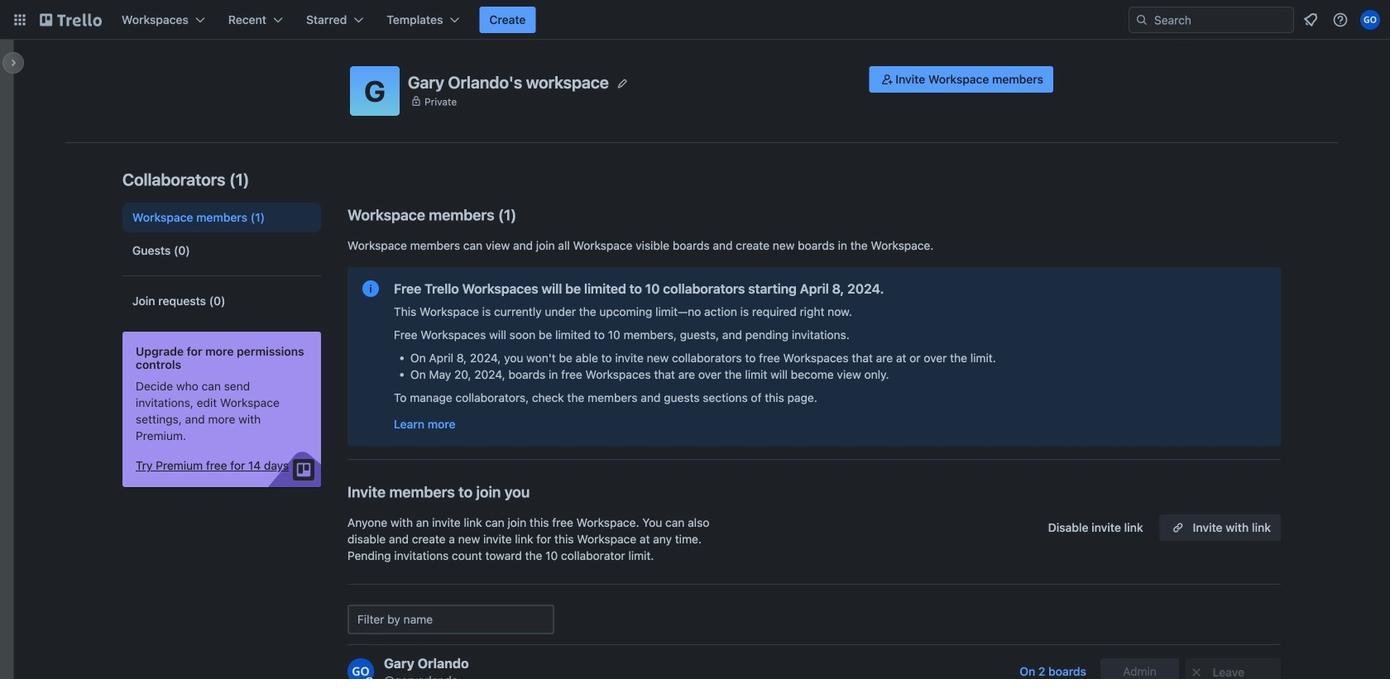 Task type: locate. For each thing, give the bounding box(es) containing it.
Filter by name text field
[[348, 605, 555, 635]]

0 notifications image
[[1301, 10, 1321, 30]]

open information menu image
[[1333, 12, 1349, 28]]

back to home image
[[40, 7, 102, 33]]

gary orlando (garyorlando) image
[[1361, 10, 1381, 30]]

sm image
[[879, 71, 896, 88]]



Task type: describe. For each thing, give the bounding box(es) containing it.
primary element
[[0, 0, 1391, 40]]

sm image
[[1189, 665, 1205, 680]]

Search field
[[1149, 7, 1294, 32]]

search image
[[1136, 13, 1149, 26]]

this member is an admin of this workspace. image
[[366, 678, 373, 680]]



Task type: vqa. For each thing, say whether or not it's contained in the screenshot.
search image
yes



